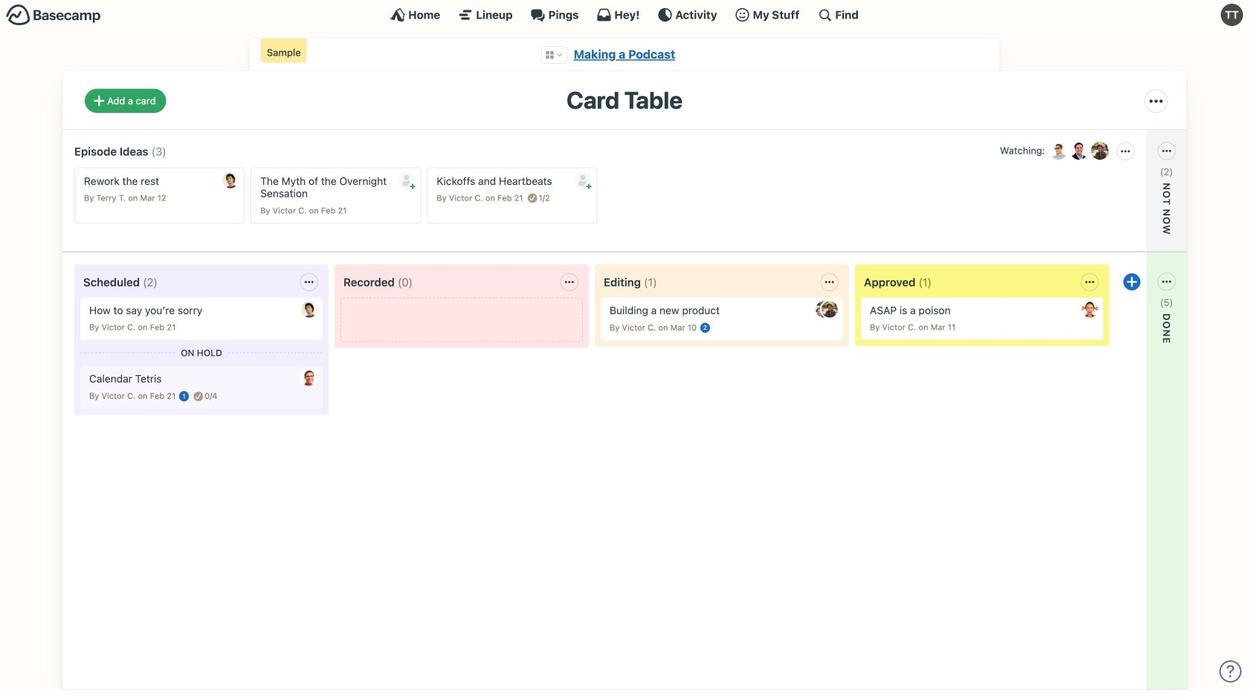 Task type: vqa. For each thing, say whether or not it's contained in the screenshot.
the leftmost Jared Davis Image
yes



Task type: locate. For each thing, give the bounding box(es) containing it.
0 horizontal spatial jared davis image
[[222, 172, 239, 188]]

1 vertical spatial jared davis image
[[301, 301, 318, 318]]

on mar 11 element
[[919, 323, 956, 332]]

josh fiske image
[[1069, 140, 1090, 161]]

on mar 12 element
[[128, 193, 166, 203]]

jared davis image
[[222, 172, 239, 188], [301, 301, 318, 318]]

switch accounts image
[[6, 4, 101, 27]]

keyboard shortcut: ⌘ + / image
[[818, 7, 832, 22]]

None submit
[[398, 172, 416, 190], [574, 172, 592, 190], [1068, 190, 1172, 208], [1068, 321, 1172, 339], [398, 172, 416, 190], [574, 172, 592, 190], [1068, 190, 1172, 208], [1068, 321, 1172, 339]]

victor cooper image
[[1048, 140, 1069, 161]]

0 vertical spatial jared davis image
[[222, 172, 239, 188]]

on feb 21 element
[[485, 193, 523, 203], [309, 206, 347, 216], [138, 323, 176, 332], [138, 392, 176, 401]]

1 horizontal spatial jared davis image
[[301, 301, 318, 318]]



Task type: describe. For each thing, give the bounding box(es) containing it.
on mar 10 element
[[659, 323, 697, 333]]

annie bryan image
[[1082, 301, 1098, 318]]

terry turtle image
[[1221, 4, 1243, 26]]

nicole katz image
[[822, 301, 838, 318]]

nicole katz image
[[1090, 140, 1111, 161]]

jennifer young image
[[816, 301, 832, 318]]

breadcrumb element
[[250, 39, 1000, 71]]

steve marsh image
[[301, 370, 318, 386]]

main element
[[0, 0, 1249, 29]]



